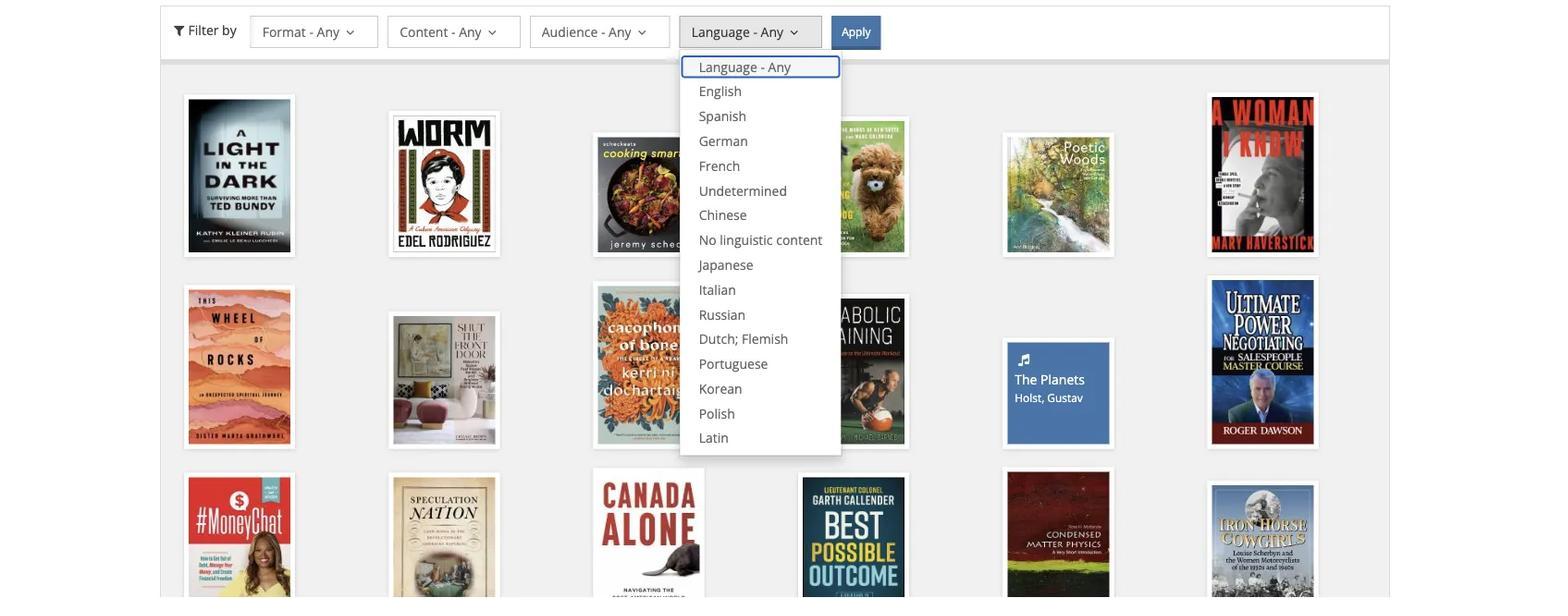 Task type: describe. For each thing, give the bounding box(es) containing it.
portuguese
[[699, 355, 768, 373]]

content - any button
[[388, 16, 521, 48]]

russian
[[699, 306, 746, 323]]

any for content - any
[[459, 23, 482, 40]]

french link
[[681, 154, 841, 178]]

language for language - any english spanish german french undetermined chinese no linguistic content japanese italian russian dutch; flemish portuguese korean polish latin
[[699, 58, 758, 75]]

music image
[[1015, 350, 1033, 368]]

worm image
[[393, 116, 495, 252]]

polish
[[699, 405, 735, 422]]

german link
[[681, 129, 841, 154]]

- for format - any
[[309, 23, 314, 40]]

filter image
[[170, 21, 188, 38]]

latin
[[699, 429, 729, 447]]

undetermined
[[699, 182, 787, 199]]

content - any
[[400, 23, 482, 40]]

language - any link
[[681, 54, 841, 79]]

the joy of playing with your dog image
[[803, 121, 905, 252]]

chinese
[[699, 206, 747, 224]]

flemish
[[742, 330, 789, 348]]

any for language - any
[[761, 23, 784, 40]]

russian link
[[681, 302, 841, 327]]

format - any button
[[250, 16, 379, 48]]

no linguistic content link
[[681, 228, 841, 253]]

shut the front door image
[[393, 316, 495, 444]]

- for language - any english spanish german french undetermined chinese no linguistic content japanese italian russian dutch; flemish portuguese korean polish latin
[[761, 58, 765, 75]]

korean
[[699, 380, 743, 397]]

format - any
[[262, 23, 340, 40]]

filter by
[[188, 21, 237, 38]]

spanish
[[699, 107, 747, 125]]

spanish link
[[681, 104, 841, 129]]

any for format - any
[[317, 23, 340, 40]]

this wheel of rocks image
[[189, 290, 290, 444]]

cooking smarter image
[[598, 137, 700, 252]]

holst,
[[1015, 391, 1045, 406]]

content
[[400, 23, 448, 40]]

by
[[222, 21, 237, 38]]

italian
[[699, 281, 736, 298]]

speculation nation image
[[393, 478, 495, 599]]

german
[[699, 132, 748, 150]]

metabolic training image
[[803, 299, 905, 444]]

french
[[699, 157, 740, 174]]

english
[[699, 83, 742, 100]]

japanese
[[699, 256, 754, 274]]



Task type: vqa. For each thing, say whether or not it's contained in the screenshot.
the Dutch; on the bottom
yes



Task type: locate. For each thing, give the bounding box(es) containing it.
the
[[1015, 371, 1038, 388]]

format
[[262, 23, 306, 40]]

apply
[[842, 24, 871, 39]]

language inside language - any 'dropdown button'
[[692, 23, 750, 40]]

undetermined link
[[681, 178, 841, 203]]

dutch;
[[699, 330, 739, 348]]

any right content in the top of the page
[[459, 23, 482, 40]]

filter
[[188, 21, 219, 38]]

- for content - any
[[452, 23, 456, 40]]

polish link
[[681, 401, 841, 426]]

a light in the dark image
[[189, 99, 290, 252]]

any inside language - any english spanish german french undetermined chinese no linguistic content japanese italian russian dutch; flemish portuguese korean polish latin
[[768, 58, 791, 75]]

planets
[[1041, 371, 1085, 388]]

no
[[699, 231, 717, 249]]

- right audience
[[601, 23, 605, 40]]

0 vertical spatial language
[[692, 23, 750, 40]]

language inside language - any english spanish german french undetermined chinese no linguistic content japanese italian russian dutch; flemish portuguese korean polish latin
[[699, 58, 758, 75]]

chinese link
[[681, 203, 841, 228]]

language up language - any link
[[692, 23, 750, 40]]

best possible outcome image
[[803, 478, 905, 599]]

language - any
[[692, 23, 784, 40]]

portuguese link
[[681, 352, 841, 377]]

the planets holst, gustav
[[1015, 371, 1085, 406]]

any up english link
[[768, 58, 791, 75]]

any inside 'dropdown button'
[[761, 23, 784, 40]]

any right format on the top left
[[317, 23, 340, 40]]

poetic woods image
[[1008, 137, 1110, 252]]

- up english link
[[761, 58, 765, 75]]

iron horse cowgirls image
[[1213, 486, 1314, 599]]

apply button
[[832, 16, 881, 50]]

linguistic
[[720, 231, 773, 249]]

any
[[317, 23, 340, 40], [459, 23, 482, 40], [609, 23, 631, 40], [761, 23, 784, 40], [768, 58, 791, 75]]

content
[[776, 231, 823, 249]]

canada alone image
[[598, 473, 700, 599]]

- inside language - any english spanish german french undetermined chinese no linguistic content japanese italian russian dutch; flemish portuguese korean polish latin
[[761, 58, 765, 75]]

english link
[[681, 79, 841, 104]]

language
[[692, 23, 750, 40], [699, 58, 758, 75]]

1 vertical spatial language
[[699, 58, 758, 75]]

language for language - any
[[692, 23, 750, 40]]

- right format on the top left
[[309, 23, 314, 40]]

- for language - any
[[753, 23, 758, 40]]

- inside 'dropdown button'
[[753, 23, 758, 40]]

any right audience
[[609, 23, 631, 40]]

#moneychat image
[[189, 478, 290, 599]]

audience
[[542, 23, 598, 40]]

latin link
[[681, 426, 841, 451]]

italian link
[[681, 278, 841, 302]]

gustav
[[1048, 391, 1083, 406]]

-
[[309, 23, 314, 40], [452, 23, 456, 40], [601, 23, 605, 40], [753, 23, 758, 40], [761, 58, 765, 75]]

language - any english spanish german french undetermined chinese no linguistic content japanese italian russian dutch; flemish portuguese korean polish latin
[[699, 58, 823, 447]]

- right content in the top of the page
[[452, 23, 456, 40]]

audience - any button
[[530, 16, 670, 48]]

dutch; flemish link
[[681, 327, 841, 352]]

language - any button
[[680, 16, 823, 48]]

any up language - any link
[[761, 23, 784, 40]]

any for audience - any
[[609, 23, 631, 40]]

language up english
[[699, 58, 758, 75]]

japanese link
[[681, 253, 841, 278]]

- for audience - any
[[601, 23, 605, 40]]

cacophony of bone image
[[598, 287, 700, 444]]

any for language - any english spanish german french undetermined chinese no linguistic content japanese italian russian dutch; flemish portuguese korean polish latin
[[768, 58, 791, 75]]

condensed matter physics image
[[1008, 472, 1110, 599]]

- up language - any link
[[753, 23, 758, 40]]

korean link
[[681, 377, 841, 401]]

audience - any
[[542, 23, 631, 40]]

a woman i know image
[[1213, 97, 1314, 252]]

ultimate power negotiating for salespeople master course image
[[1213, 280, 1314, 444]]



